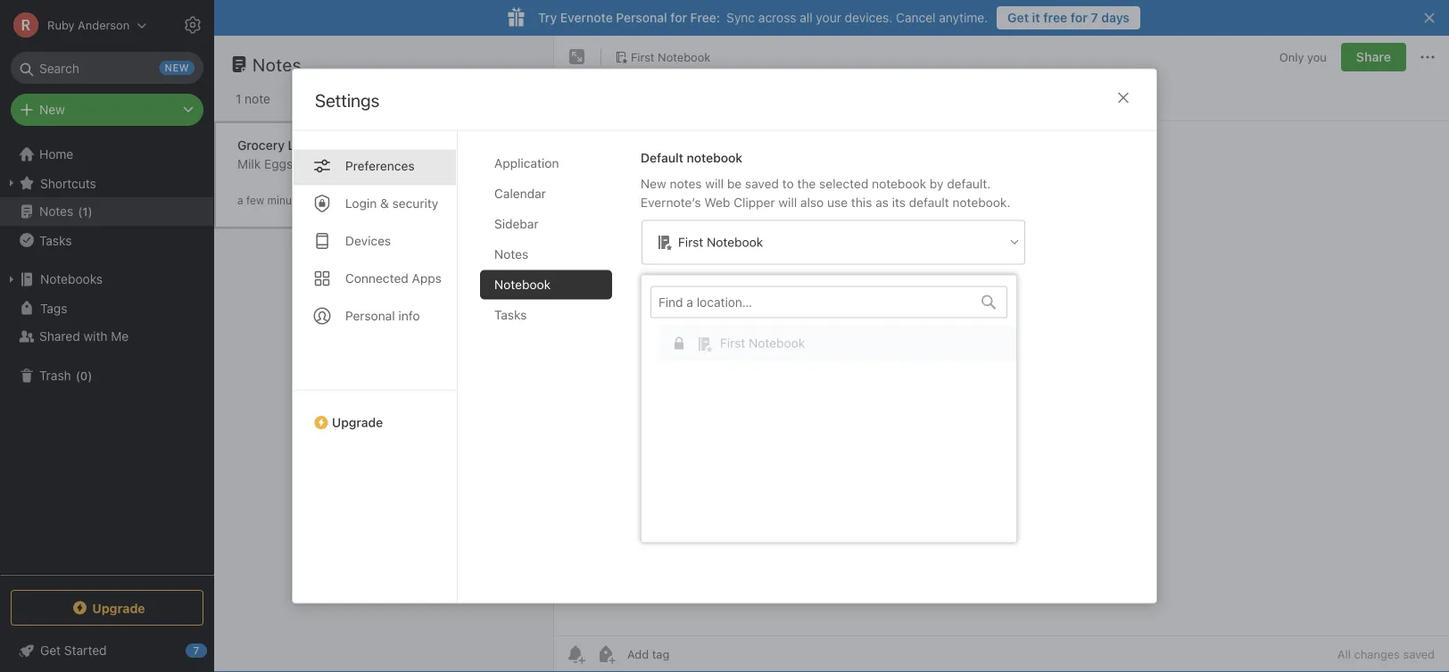 Task type: locate. For each thing, give the bounding box(es) containing it.
notebook up be
[[687, 150, 743, 165]]

personal down the connected on the left top of page
[[345, 308, 395, 323]]

( inside 'trash ( 0 )'
[[76, 369, 80, 382]]

Search text field
[[23, 52, 191, 84]]

None search field
[[23, 52, 191, 84]]

saved
[[745, 176, 779, 191], [1403, 648, 1435, 661]]

0 vertical spatial notebook
[[687, 150, 743, 165]]

sync
[[727, 10, 755, 25]]

login
[[345, 196, 377, 211]]

calendar
[[494, 186, 546, 201]]

new up evernote's
[[641, 176, 666, 191]]

1 vertical spatial first
[[678, 235, 704, 249]]

2 horizontal spatial notes
[[494, 247, 529, 261]]

) inside 'trash ( 0 )'
[[88, 369, 92, 382]]

&
[[380, 196, 389, 211]]

0 vertical spatial saved
[[745, 176, 779, 191]]

1 for from the left
[[671, 10, 687, 25]]

1 vertical spatial will
[[779, 195, 797, 210]]

0 horizontal spatial 1
[[82, 205, 88, 218]]

0 horizontal spatial tasks
[[39, 233, 72, 247]]

1 vertical spatial upgrade
[[92, 600, 145, 615]]

2 vertical spatial notes
[[494, 247, 529, 261]]

notes up note
[[253, 54, 302, 75]]

1 horizontal spatial will
[[779, 195, 797, 210]]

( right trash at the left bottom of page
[[76, 369, 80, 382]]

expand notebooks image
[[4, 272, 19, 286]]

notes down sidebar
[[494, 247, 529, 261]]

0 horizontal spatial saved
[[745, 176, 779, 191]]

first notebook down free:
[[631, 50, 711, 63]]

add tag image
[[595, 643, 617, 665]]

trash
[[39, 368, 71, 383]]

1 vertical spatial personal
[[345, 308, 395, 323]]

0 vertical spatial new
[[39, 102, 65, 117]]

saved right changes
[[1403, 648, 1435, 661]]

1 horizontal spatial upgrade
[[332, 415, 383, 430]]

notebook inside the note window element
[[658, 50, 711, 63]]

notebook inside field
[[707, 235, 763, 249]]

1 vertical spatial tasks
[[494, 307, 527, 322]]

milk eggs sugar cheese
[[237, 157, 377, 171]]

notes
[[670, 176, 702, 191]]

Note Editor text field
[[554, 121, 1449, 635]]

1 horizontal spatial tab list
[[480, 149, 627, 603]]

saved inside new notes will be saved to the selected notebook by default. evernote's web clipper will also use this as its default notebook.
[[745, 176, 779, 191]]

tasks down notes ( 1 )
[[39, 233, 72, 247]]

1 horizontal spatial upgrade button
[[293, 390, 457, 437]]

will
[[705, 176, 724, 191], [779, 195, 797, 210]]

) down shortcuts button
[[88, 205, 93, 218]]

2 vertical spatial first
[[720, 336, 745, 350]]

first right expand note icon
[[631, 50, 655, 63]]

0 vertical spatial )
[[88, 205, 93, 218]]

0
[[80, 369, 88, 382]]

1 vertical spatial (
[[76, 369, 80, 382]]

new inside popup button
[[39, 102, 65, 117]]

(
[[78, 205, 82, 218], [76, 369, 80, 382]]

1 down shortcuts
[[82, 205, 88, 218]]

new inside new notes will be saved to the selected notebook by default. evernote's web clipper will also use this as its default notebook.
[[641, 176, 666, 191]]

0 horizontal spatial first
[[631, 50, 655, 63]]

first down evernote's
[[678, 235, 704, 249]]

first notebook down web
[[678, 235, 763, 249]]

0 horizontal spatial new
[[39, 102, 65, 117]]

saved up clipper
[[745, 176, 779, 191]]

1 horizontal spatial for
[[1071, 10, 1088, 25]]

notes ( 1 )
[[39, 204, 93, 219]]

1 vertical spatial notebook
[[872, 176, 926, 191]]

Find a location… text field
[[652, 288, 971, 317]]

tab list containing application
[[480, 149, 627, 603]]

personal info
[[345, 308, 420, 323]]

Default notebook field
[[641, 219, 1026, 266]]

notes inside tab
[[494, 247, 529, 261]]

home link
[[0, 140, 214, 169]]

first notebook button
[[609, 45, 717, 70], [642, 286, 1025, 531]]

first inside cell
[[720, 336, 745, 350]]

clipper
[[734, 195, 775, 210]]

0 vertical spatial personal
[[616, 10, 667, 25]]

connected apps
[[345, 271, 442, 286]]

for inside the get it free for 7 days button
[[1071, 10, 1088, 25]]

0 vertical spatial first
[[631, 50, 655, 63]]

will up web
[[705, 176, 724, 191]]

preferences
[[345, 158, 415, 173]]

tasks button
[[0, 226, 213, 254]]

0 vertical spatial tasks
[[39, 233, 72, 247]]

upgrade
[[332, 415, 383, 430], [92, 600, 145, 615]]

0 horizontal spatial notebook
[[687, 150, 743, 165]]

across
[[759, 10, 797, 25]]

first notebook row
[[651, 325, 1025, 361]]

2 ) from the top
[[88, 369, 92, 382]]

1 inside notes ( 1 )
[[82, 205, 88, 218]]

1 vertical spatial 1
[[82, 205, 88, 218]]

( for notes
[[78, 205, 82, 218]]

first notebook down find a location… text box
[[720, 336, 805, 350]]

0 vertical spatial upgrade button
[[293, 390, 457, 437]]

tree
[[0, 140, 214, 574]]

1 horizontal spatial personal
[[616, 10, 667, 25]]

( inside notes ( 1 )
[[78, 205, 82, 218]]

new for new
[[39, 102, 65, 117]]

) inside notes ( 1 )
[[88, 205, 93, 218]]

notebook down free:
[[658, 50, 711, 63]]

first down find a location… text box
[[720, 336, 745, 350]]

grocery
[[237, 138, 285, 153]]

for left free:
[[671, 10, 687, 25]]

notebook down web
[[707, 235, 763, 249]]

1 horizontal spatial new
[[641, 176, 666, 191]]

0 vertical spatial 1
[[236, 91, 241, 106]]

( down shortcuts
[[78, 205, 82, 218]]

be
[[727, 176, 742, 191]]

by
[[930, 176, 944, 191]]

first notebook
[[631, 50, 711, 63], [678, 235, 763, 249], [720, 336, 805, 350]]

anytime.
[[939, 10, 988, 25]]

shortcuts
[[40, 176, 96, 190]]

2 horizontal spatial first
[[720, 336, 745, 350]]

1 vertical spatial new
[[641, 176, 666, 191]]

for left 7
[[1071, 10, 1088, 25]]

1 horizontal spatial saved
[[1403, 648, 1435, 661]]

shortcuts button
[[0, 169, 213, 197]]

cheese
[[333, 157, 377, 171]]

0 horizontal spatial notes
[[39, 204, 73, 219]]

1 vertical spatial )
[[88, 369, 92, 382]]

web
[[705, 195, 730, 210]]

)
[[88, 205, 93, 218], [88, 369, 92, 382]]

first
[[631, 50, 655, 63], [678, 235, 704, 249], [720, 336, 745, 350]]

notebook
[[687, 150, 743, 165], [872, 176, 926, 191]]

1 left note
[[236, 91, 241, 106]]

eggs
[[264, 157, 293, 171]]

1 horizontal spatial first
[[678, 235, 704, 249]]

0 horizontal spatial will
[[705, 176, 724, 191]]

Find a location field
[[651, 286, 1025, 531]]

1 vertical spatial saved
[[1403, 648, 1435, 661]]

1 vertical spatial first notebook
[[678, 235, 763, 249]]

days
[[1102, 10, 1130, 25]]

all changes saved
[[1338, 648, 1435, 661]]

1 vertical spatial notes
[[39, 204, 73, 219]]

will down to
[[779, 195, 797, 210]]

notebook
[[658, 50, 711, 63], [707, 235, 763, 249], [494, 277, 551, 292], [749, 336, 805, 350]]

0 horizontal spatial upgrade button
[[11, 590, 203, 626]]

personal right evernote
[[616, 10, 667, 25]]

1 horizontal spatial notebook
[[872, 176, 926, 191]]

notebook down notes tab
[[494, 277, 551, 292]]

new up home
[[39, 102, 65, 117]]

0 horizontal spatial tab list
[[293, 131, 458, 603]]

few
[[246, 194, 264, 207]]

trash ( 0 )
[[39, 368, 92, 383]]

0 vertical spatial first notebook button
[[609, 45, 717, 70]]

2 vertical spatial first notebook
[[720, 336, 805, 350]]

1 horizontal spatial 1
[[236, 91, 241, 106]]

default.
[[947, 176, 991, 191]]

1 horizontal spatial tasks
[[494, 307, 527, 322]]

notebook up "its"
[[872, 176, 926, 191]]

0 horizontal spatial for
[[671, 10, 687, 25]]

add a reminder image
[[565, 643, 586, 665]]

0 horizontal spatial personal
[[345, 308, 395, 323]]

tasks down notebook tab
[[494, 307, 527, 322]]

) for trash
[[88, 369, 92, 382]]

for
[[671, 10, 687, 25], [1071, 10, 1088, 25]]

1 note
[[236, 91, 270, 106]]

notebook down find a location… text box
[[749, 336, 805, 350]]

1
[[236, 91, 241, 106], [82, 205, 88, 218]]

settings image
[[182, 14, 203, 36]]

minutes
[[267, 194, 307, 207]]

tab list
[[293, 131, 458, 603], [480, 149, 627, 603]]

only
[[1280, 50, 1304, 64]]

new for new notes will be saved to the selected notebook by default. evernote's web clipper will also use this as its default notebook.
[[641, 176, 666, 191]]

notes down shortcuts
[[39, 204, 73, 219]]

0 vertical spatial first notebook
[[631, 50, 711, 63]]

0 vertical spatial (
[[78, 205, 82, 218]]

upgrade button
[[293, 390, 457, 437], [11, 590, 203, 626]]

1 horizontal spatial notes
[[253, 54, 302, 75]]

notes
[[253, 54, 302, 75], [39, 204, 73, 219], [494, 247, 529, 261]]

) right trash at the left bottom of page
[[88, 369, 92, 382]]

1 ) from the top
[[88, 205, 93, 218]]

new
[[39, 102, 65, 117], [641, 176, 666, 191]]

0 vertical spatial notes
[[253, 54, 302, 75]]

2 for from the left
[[1071, 10, 1088, 25]]

cancel
[[896, 10, 936, 25]]



Task type: describe. For each thing, give the bounding box(es) containing it.
tags
[[40, 301, 67, 315]]

tasks inside tasks tab
[[494, 307, 527, 322]]

( for trash
[[76, 369, 80, 382]]

list
[[288, 138, 309, 153]]

as
[[876, 195, 889, 210]]

free
[[1044, 10, 1068, 25]]

first notebook inside the note window element
[[631, 50, 711, 63]]

notes inside note list element
[[253, 54, 302, 75]]

share button
[[1341, 43, 1407, 71]]

it
[[1032, 10, 1040, 25]]

notes tab
[[480, 240, 612, 269]]

notebook inside new notes will be saved to the selected notebook by default. evernote's web clipper will also use this as its default notebook.
[[872, 176, 926, 191]]

0 vertical spatial upgrade
[[332, 415, 383, 430]]

saved inside the note window element
[[1403, 648, 1435, 661]]

home
[[39, 147, 73, 162]]

expand note image
[[567, 46, 588, 68]]

sugar
[[296, 157, 330, 171]]

sidebar
[[494, 216, 539, 231]]

try evernote personal for free: sync across all your devices. cancel anytime.
[[538, 10, 988, 25]]

application tab
[[480, 149, 612, 178]]

1 inside note list element
[[236, 91, 241, 106]]

changes
[[1354, 648, 1400, 661]]

tree containing home
[[0, 140, 214, 574]]

evernote's
[[641, 195, 701, 210]]

devices
[[345, 233, 391, 248]]

for for free:
[[671, 10, 687, 25]]

for for 7
[[1071, 10, 1088, 25]]

sidebar tab
[[480, 209, 612, 239]]

all
[[800, 10, 813, 25]]

note list element
[[214, 36, 554, 672]]

to
[[782, 176, 794, 191]]

first notebook cell
[[660, 325, 1025, 361]]

notebook inside tab
[[494, 277, 551, 292]]

security
[[392, 196, 438, 211]]

settings
[[315, 90, 380, 111]]

this
[[851, 195, 872, 210]]

ago
[[310, 194, 329, 207]]

a few minutes ago
[[237, 194, 329, 207]]

close image
[[1113, 87, 1134, 108]]

application
[[494, 156, 559, 170]]

all
[[1338, 648, 1351, 661]]

tasks tab
[[480, 300, 612, 330]]

1 vertical spatial first notebook button
[[642, 286, 1025, 531]]

) for notes
[[88, 205, 93, 218]]

apps
[[412, 271, 442, 286]]

tab list containing preferences
[[293, 131, 458, 603]]

me
[[111, 329, 129, 344]]

get it free for 7 days
[[1008, 10, 1130, 25]]

shared with me
[[39, 329, 129, 344]]

tasks inside the tasks button
[[39, 233, 72, 247]]

the
[[797, 176, 816, 191]]

notebook.
[[953, 195, 1011, 210]]

grocery list
[[237, 138, 309, 153]]

first inside the note window element
[[631, 50, 655, 63]]

notebook tab
[[480, 270, 612, 299]]

shared
[[39, 329, 80, 344]]

first notebook button inside the note window element
[[609, 45, 717, 70]]

get
[[1008, 10, 1029, 25]]

tags button
[[0, 294, 213, 322]]

1 vertical spatial upgrade button
[[11, 590, 203, 626]]

0 vertical spatial will
[[705, 176, 724, 191]]

use
[[827, 195, 848, 210]]

first inside default notebook field
[[678, 235, 704, 249]]

with
[[83, 329, 108, 344]]

7
[[1091, 10, 1098, 25]]

selected
[[819, 176, 869, 191]]

login & security
[[345, 196, 438, 211]]

devices.
[[845, 10, 893, 25]]

a
[[237, 194, 243, 207]]

only you
[[1280, 50, 1327, 64]]

0 horizontal spatial upgrade
[[92, 600, 145, 615]]

note window element
[[554, 36, 1449, 672]]

also
[[801, 195, 824, 210]]

milk
[[237, 157, 261, 171]]

get it free for 7 days button
[[997, 6, 1141, 29]]

connected
[[345, 271, 409, 286]]

new notes will be saved to the selected notebook by default. evernote's web clipper will also use this as its default notebook.
[[641, 176, 1011, 210]]

default
[[641, 150, 684, 165]]

notebook inside cell
[[749, 336, 805, 350]]

try
[[538, 10, 557, 25]]

you
[[1308, 50, 1327, 64]]

your
[[816, 10, 842, 25]]

free:
[[690, 10, 720, 25]]

share
[[1357, 50, 1391, 64]]

default
[[909, 195, 949, 210]]

note
[[245, 91, 270, 106]]

evernote
[[560, 10, 613, 25]]

default notebook
[[641, 150, 743, 165]]

first notebook inside cell
[[720, 336, 805, 350]]

its
[[892, 195, 906, 210]]

first notebook inside default notebook field
[[678, 235, 763, 249]]

new button
[[11, 94, 203, 126]]

notes inside tree
[[39, 204, 73, 219]]

shared with me link
[[0, 322, 213, 351]]

info
[[398, 308, 420, 323]]

notebooks link
[[0, 265, 213, 294]]

calendar tab
[[480, 179, 612, 208]]

notebooks
[[40, 272, 103, 286]]



Task type: vqa. For each thing, say whether or not it's contained in the screenshot.
Notes ( 1 )
yes



